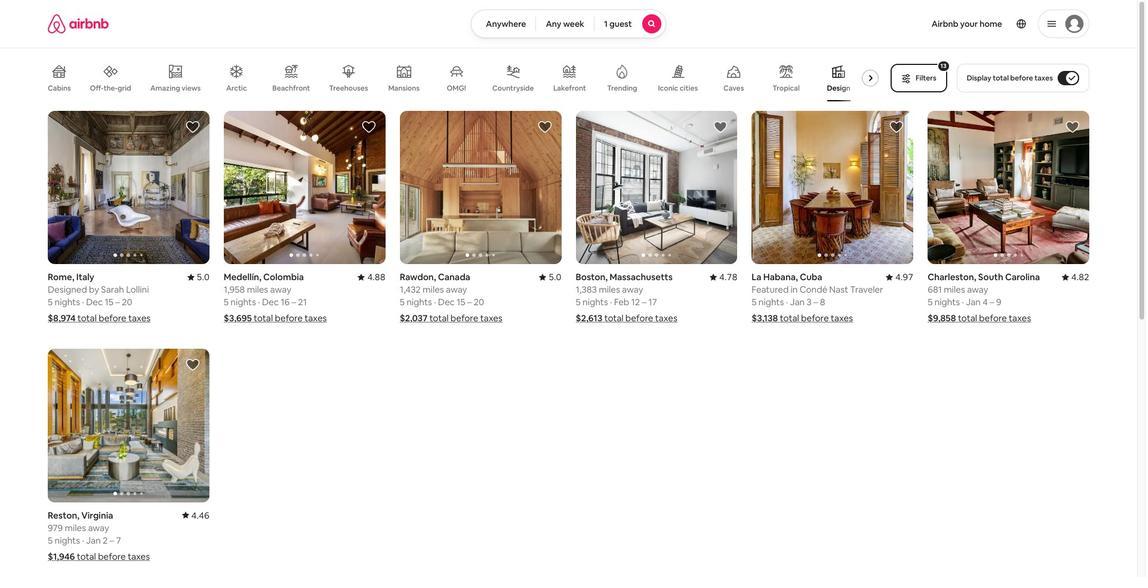 Task type: vqa. For each thing, say whether or not it's contained in the screenshot.


Task type: describe. For each thing, give the bounding box(es) containing it.
rawdon,
[[400, 272, 436, 283]]

total inside boston, massachusetts 1,383 miles away 5 nights · feb 12 – 17 $2,613 total before taxes
[[604, 313, 624, 324]]

4.97 out of 5 average rating image
[[886, 272, 914, 283]]

before right display
[[1011, 73, 1033, 83]]

week
[[563, 19, 584, 29]]

before inside boston, massachusetts 1,383 miles away 5 nights · feb 12 – 17 $2,613 total before taxes
[[626, 313, 653, 324]]

– inside "rawdon, canada 1,432 miles away 5 nights · dec 15 – 20 $2,037 total before taxes"
[[467, 297, 472, 308]]

taxes inside "rawdon, canada 1,432 miles away 5 nights · dec 15 – 20 $2,037 total before taxes"
[[480, 313, 503, 324]]

beachfront
[[272, 84, 310, 93]]

feb
[[614, 297, 629, 308]]

jan inside charleston, south carolina 681 miles away 5 nights · jan 4 – 9 $9,858 total before taxes
[[966, 297, 981, 308]]

add to wishlist: medellín, colombia image
[[362, 120, 376, 134]]

treehouses
[[329, 84, 368, 93]]

condé
[[800, 284, 828, 296]]

away for 4.78
[[622, 284, 643, 296]]

miles for 4.46
[[65, 523, 86, 534]]

$9,858
[[928, 313, 956, 324]]

4.78
[[720, 272, 738, 283]]

1,383
[[576, 284, 597, 296]]

countryside
[[492, 84, 534, 93]]

dec for 1,958 miles away
[[262, 297, 279, 308]]

group for rawdon, canada
[[400, 111, 562, 265]]

habana,
[[764, 272, 798, 283]]

total inside charleston, south carolina 681 miles away 5 nights · jan 4 – 9 $9,858 total before taxes
[[958, 313, 977, 324]]

display
[[967, 73, 992, 83]]

17
[[649, 297, 657, 308]]

group for la habana, cuba
[[752, 111, 914, 265]]

amazing
[[150, 83, 180, 93]]

iconic cities
[[658, 83, 698, 93]]

1 guest button
[[594, 10, 666, 38]]

reston,
[[48, 510, 79, 522]]

omg!
[[447, 84, 466, 93]]

guest
[[610, 19, 632, 29]]

· inside reston, virginia 979 miles away 5 nights · jan 2 – 7 $1,946 total before taxes
[[82, 535, 84, 547]]

traveler
[[850, 284, 884, 296]]

cabins
[[48, 84, 71, 93]]

by
[[89, 284, 99, 296]]

airbnb your home link
[[925, 11, 1010, 36]]

· inside la habana, cuba featured in condé nast traveler 5 nights · jan 3 – 8 $3,138 total before taxes
[[786, 297, 788, 308]]

total inside rome, italy designed by sarah lollini 5 nights · dec 15 – 20 $8,974 total before taxes
[[77, 313, 97, 324]]

reston, virginia 979 miles away 5 nights · jan 2 – 7 $1,946 total before taxes
[[48, 510, 150, 563]]

4.78 out of 5 average rating image
[[710, 272, 738, 283]]

miles for 4.88
[[247, 284, 268, 296]]

off-
[[90, 83, 104, 93]]

virginia
[[81, 510, 113, 522]]

1,432
[[400, 284, 421, 296]]

the-
[[104, 83, 118, 93]]

4.82
[[1072, 272, 1090, 283]]

total inside medellín, colombia 1,958 miles away 5 nights · dec 16 – 21 $3,695 total before taxes
[[254, 313, 273, 324]]

nights inside reston, virginia 979 miles away 5 nights · jan 2 – 7 $1,946 total before taxes
[[55, 535, 80, 547]]

15 inside rome, italy designed by sarah lollini 5 nights · dec 15 – 20 $8,974 total before taxes
[[105, 297, 113, 308]]

979
[[48, 523, 63, 534]]

iconic
[[658, 83, 678, 93]]

· inside charleston, south carolina 681 miles away 5 nights · jan 4 – 9 $9,858 total before taxes
[[962, 297, 964, 308]]

away for 5.0
[[446, 284, 467, 296]]

colombia
[[263, 272, 304, 283]]

taxes inside reston, virginia 979 miles away 5 nights · jan 2 – 7 $1,946 total before taxes
[[128, 551, 150, 563]]

add to wishlist: rawdon, canada image
[[538, 120, 552, 134]]

medellín,
[[224, 272, 261, 283]]

5 inside "rawdon, canada 1,432 miles away 5 nights · dec 15 – 20 $2,037 total before taxes"
[[400, 297, 405, 308]]

$3,695
[[224, 313, 252, 324]]

filters button
[[891, 64, 947, 93]]

– inside boston, massachusetts 1,383 miles away 5 nights · feb 12 – 17 $2,613 total before taxes
[[642, 297, 647, 308]]

la habana, cuba featured in condé nast traveler 5 nights · jan 3 – 8 $3,138 total before taxes
[[752, 272, 884, 324]]

681
[[928, 284, 942, 296]]

4.46
[[191, 510, 209, 522]]

caves
[[724, 84, 744, 93]]

16
[[281, 297, 290, 308]]

nights inside boston, massachusetts 1,383 miles away 5 nights · feb 12 – 17 $2,613 total before taxes
[[583, 297, 608, 308]]

$1,946
[[48, 551, 75, 563]]

boston,
[[576, 272, 608, 283]]

$8,974
[[48, 313, 76, 324]]

total right display
[[993, 73, 1009, 83]]

home
[[980, 19, 1003, 29]]

miles inside charleston, south carolina 681 miles away 5 nights · jan 4 – 9 $9,858 total before taxes
[[944, 284, 965, 296]]

profile element
[[681, 0, 1090, 48]]

– inside reston, virginia 979 miles away 5 nights · jan 2 – 7 $1,946 total before taxes
[[110, 535, 114, 547]]

lollini
[[126, 284, 149, 296]]

add to wishlist: charleston, south carolina image
[[1066, 120, 1080, 134]]

grid
[[118, 83, 131, 93]]

add to wishlist: rome, italy image
[[186, 120, 200, 134]]

4.46 out of 5 average rating image
[[182, 510, 209, 522]]

taxes inside rome, italy designed by sarah lollini 5 nights · dec 15 – 20 $8,974 total before taxes
[[128, 313, 151, 324]]

12
[[631, 297, 640, 308]]

4.97
[[896, 272, 914, 283]]

away for 4.88
[[270, 284, 291, 296]]

your
[[960, 19, 978, 29]]

15 inside "rawdon, canada 1,432 miles away 5 nights · dec 15 – 20 $2,037 total before taxes"
[[457, 297, 465, 308]]

$2,613
[[576, 313, 603, 324]]

before inside rome, italy designed by sarah lollini 5 nights · dec 15 – 20 $8,974 total before taxes
[[99, 313, 126, 324]]

8
[[820, 297, 826, 308]]

1
[[604, 19, 608, 29]]

5 inside medellín, colombia 1,958 miles away 5 nights · dec 16 – 21 $3,695 total before taxes
[[224, 297, 229, 308]]

nights inside medellín, colombia 1,958 miles away 5 nights · dec 16 – 21 $3,695 total before taxes
[[231, 297, 256, 308]]

– inside rome, italy designed by sarah lollini 5 nights · dec 15 – 20 $8,974 total before taxes
[[115, 297, 120, 308]]

4
[[983, 297, 988, 308]]

rome,
[[48, 272, 74, 283]]

trending
[[607, 84, 637, 93]]

anywhere
[[486, 19, 526, 29]]

20 inside "rawdon, canada 1,432 miles away 5 nights · dec 15 – 20 $2,037 total before taxes"
[[474, 297, 484, 308]]

nights inside rome, italy designed by sarah lollini 5 nights · dec 15 – 20 $8,974 total before taxes
[[55, 297, 80, 308]]

· inside boston, massachusetts 1,383 miles away 5 nights · feb 12 – 17 $2,613 total before taxes
[[610, 297, 612, 308]]

jan inside la habana, cuba featured in condé nast traveler 5 nights · jan 3 – 8 $3,138 total before taxes
[[790, 297, 805, 308]]

taxes inside boston, massachusetts 1,383 miles away 5 nights · feb 12 – 17 $2,613 total before taxes
[[655, 313, 678, 324]]



Task type: locate. For each thing, give the bounding box(es) containing it.
0 horizontal spatial 20
[[122, 297, 132, 308]]

– left 21
[[292, 297, 296, 308]]

– down sarah
[[115, 297, 120, 308]]

south
[[979, 272, 1004, 283]]

None search field
[[471, 10, 666, 38]]

away up 4
[[967, 284, 988, 296]]

nights inside la habana, cuba featured in condé nast traveler 5 nights · jan 3 – 8 $3,138 total before taxes
[[759, 297, 784, 308]]

1 guest
[[604, 19, 632, 29]]

group containing off-the-grid
[[48, 55, 884, 102]]

– inside charleston, south carolina 681 miles away 5 nights · jan 4 – 9 $9,858 total before taxes
[[990, 297, 995, 308]]

5.0 out of 5 average rating image for rawdon, canada 1,432 miles away 5 nights · dec 15 – 20 $2,037 total before taxes
[[539, 272, 562, 283]]

5 down 1,432
[[400, 297, 405, 308]]

miles for 4.78
[[599, 284, 620, 296]]

away
[[270, 284, 291, 296], [622, 284, 643, 296], [446, 284, 467, 296], [967, 284, 988, 296], [88, 523, 109, 534]]

jan left 4
[[966, 297, 981, 308]]

5 inside charleston, south carolina 681 miles away 5 nights · jan 4 – 9 $9,858 total before taxes
[[928, 297, 933, 308]]

1 15 from the left
[[105, 297, 113, 308]]

boston, massachusetts 1,383 miles away 5 nights · feb 12 – 17 $2,613 total before taxes
[[576, 272, 678, 324]]

group for rome, italy
[[48, 111, 209, 265]]

15 down canada at the left top of page
[[457, 297, 465, 308]]

7
[[116, 535, 121, 547]]

before inside reston, virginia 979 miles away 5 nights · jan 2 – 7 $1,946 total before taxes
[[98, 551, 126, 563]]

away inside reston, virginia 979 miles away 5 nights · jan 2 – 7 $1,946 total before taxes
[[88, 523, 109, 534]]

jan
[[790, 297, 805, 308], [966, 297, 981, 308], [86, 535, 101, 547]]

nights down designed
[[55, 297, 80, 308]]

15
[[105, 297, 113, 308], [457, 297, 465, 308]]

miles inside "rawdon, canada 1,432 miles away 5 nights · dec 15 – 20 $2,037 total before taxes"
[[423, 284, 444, 296]]

taxes inside medellín, colombia 1,958 miles away 5 nights · dec 16 – 21 $3,695 total before taxes
[[305, 313, 327, 324]]

before down 3
[[801, 313, 829, 324]]

away down canada at the left top of page
[[446, 284, 467, 296]]

before down 12
[[626, 313, 653, 324]]

· inside rome, italy designed by sarah lollini 5 nights · dec 15 – 20 $8,974 total before taxes
[[82, 297, 84, 308]]

5 inside la habana, cuba featured in condé nast traveler 5 nights · jan 3 – 8 $3,138 total before taxes
[[752, 297, 757, 308]]

tropical
[[773, 84, 800, 93]]

jan inside reston, virginia 979 miles away 5 nights · jan 2 – 7 $1,946 total before taxes
[[86, 535, 101, 547]]

5.0
[[197, 272, 209, 283], [549, 272, 562, 283]]

1 horizontal spatial dec
[[262, 297, 279, 308]]

total inside reston, virginia 979 miles away 5 nights · jan 2 – 7 $1,946 total before taxes
[[77, 551, 96, 563]]

group
[[48, 55, 884, 102], [48, 111, 209, 265], [224, 111, 386, 265], [400, 111, 562, 265], [576, 111, 738, 265], [752, 111, 914, 265], [928, 111, 1090, 265], [48, 349, 209, 503]]

– inside medellín, colombia 1,958 miles away 5 nights · dec 16 – 21 $3,695 total before taxes
[[292, 297, 296, 308]]

nast
[[830, 284, 849, 296]]

2 horizontal spatial jan
[[966, 297, 981, 308]]

views
[[182, 83, 201, 93]]

total right $3,695
[[254, 313, 273, 324]]

1 5.0 out of 5 average rating image from the left
[[187, 272, 209, 283]]

airbnb
[[932, 19, 959, 29]]

mansions
[[388, 84, 420, 93]]

dec inside rome, italy designed by sarah lollini 5 nights · dec 15 – 20 $8,974 total before taxes
[[86, 297, 103, 308]]

– left 7 on the left of the page
[[110, 535, 114, 547]]

5.0 left medellín,
[[197, 272, 209, 283]]

· left 4
[[962, 297, 964, 308]]

2 horizontal spatial dec
[[438, 297, 455, 308]]

before inside medellín, colombia 1,958 miles away 5 nights · dec 16 – 21 $3,695 total before taxes
[[275, 313, 303, 324]]

· inside medellín, colombia 1,958 miles away 5 nights · dec 16 – 21 $3,695 total before taxes
[[258, 297, 260, 308]]

· left 2
[[82, 535, 84, 547]]

dec left 16
[[262, 297, 279, 308]]

· down designed
[[82, 297, 84, 308]]

4.82 out of 5 average rating image
[[1062, 272, 1090, 283]]

medellín, colombia 1,958 miles away 5 nights · dec 16 – 21 $3,695 total before taxes
[[224, 272, 327, 324]]

nights down 1,958
[[231, 297, 256, 308]]

any week
[[546, 19, 584, 29]]

miles inside medellín, colombia 1,958 miles away 5 nights · dec 16 – 21 $3,695 total before taxes
[[247, 284, 268, 296]]

1 5.0 from the left
[[197, 272, 209, 283]]

1,958
[[224, 284, 245, 296]]

–
[[115, 297, 120, 308], [292, 297, 296, 308], [642, 297, 647, 308], [814, 297, 818, 308], [467, 297, 472, 308], [990, 297, 995, 308], [110, 535, 114, 547]]

nights inside "rawdon, canada 1,432 miles away 5 nights · dec 15 – 20 $2,037 total before taxes"
[[407, 297, 432, 308]]

4.88
[[367, 272, 386, 283]]

total right $2,037
[[430, 313, 449, 324]]

dec
[[86, 297, 103, 308], [262, 297, 279, 308], [438, 297, 455, 308]]

4.88 out of 5 average rating image
[[358, 272, 386, 283]]

5.0 out of 5 average rating image for rome, italy designed by sarah lollini 5 nights · dec 15 – 20 $8,974 total before taxes
[[187, 272, 209, 283]]

away down colombia
[[270, 284, 291, 296]]

– left 9
[[990, 297, 995, 308]]

5 inside rome, italy designed by sarah lollini 5 nights · dec 15 – 20 $8,974 total before taxes
[[48, 297, 53, 308]]

1 horizontal spatial 5.0 out of 5 average rating image
[[539, 272, 562, 283]]

total down "feb"
[[604, 313, 624, 324]]

group for boston, massachusetts
[[576, 111, 738, 265]]

away inside charleston, south carolina 681 miles away 5 nights · jan 4 – 9 $9,858 total before taxes
[[967, 284, 988, 296]]

$2,037
[[400, 313, 428, 324]]

nights inside charleston, south carolina 681 miles away 5 nights · jan 4 – 9 $9,858 total before taxes
[[935, 297, 960, 308]]

dec down by
[[86, 297, 103, 308]]

charleston, south carolina 681 miles away 5 nights · jan 4 – 9 $9,858 total before taxes
[[928, 272, 1040, 324]]

· down rawdon,
[[434, 297, 436, 308]]

off-the-grid
[[90, 83, 131, 93]]

1 horizontal spatial 5.0
[[549, 272, 562, 283]]

carolina
[[1005, 272, 1040, 283]]

any
[[546, 19, 562, 29]]

away down virginia
[[88, 523, 109, 534]]

miles inside reston, virginia 979 miles away 5 nights · jan 2 – 7 $1,946 total before taxes
[[65, 523, 86, 534]]

2 5.0 from the left
[[549, 272, 562, 283]]

designed
[[48, 284, 87, 296]]

lakefront
[[553, 84, 586, 93]]

cuba
[[800, 272, 823, 283]]

total inside "rawdon, canada 1,432 miles away 5 nights · dec 15 – 20 $2,037 total before taxes"
[[430, 313, 449, 324]]

2
[[103, 535, 108, 547]]

5.0 out of 5 average rating image
[[187, 272, 209, 283], [539, 272, 562, 283]]

1 horizontal spatial jan
[[790, 297, 805, 308]]

nights down 1,432
[[407, 297, 432, 308]]

miles down charleston,
[[944, 284, 965, 296]]

1 dec from the left
[[86, 297, 103, 308]]

total right $3,138
[[780, 313, 799, 324]]

jan left 2
[[86, 535, 101, 547]]

before down 2
[[98, 551, 126, 563]]

0 horizontal spatial dec
[[86, 297, 103, 308]]

design
[[827, 84, 851, 93]]

amazing views
[[150, 83, 201, 93]]

away inside "rawdon, canada 1,432 miles away 5 nights · dec 15 – 20 $2,037 total before taxes"
[[446, 284, 467, 296]]

miles down rawdon,
[[423, 284, 444, 296]]

nights
[[55, 297, 80, 308], [231, 297, 256, 308], [583, 297, 608, 308], [759, 297, 784, 308], [407, 297, 432, 308], [935, 297, 960, 308], [55, 535, 80, 547]]

group for medellín, colombia
[[224, 111, 386, 265]]

nights down featured
[[759, 297, 784, 308]]

group for display total before taxes
[[48, 55, 884, 102]]

cities
[[680, 83, 698, 93]]

away inside boston, massachusetts 1,383 miles away 5 nights · feb 12 – 17 $2,613 total before taxes
[[622, 284, 643, 296]]

· left "feb"
[[610, 297, 612, 308]]

· left 16
[[258, 297, 260, 308]]

canada
[[438, 272, 470, 283]]

away inside medellín, colombia 1,958 miles away 5 nights · dec 16 – 21 $3,695 total before taxes
[[270, 284, 291, 296]]

group for reston, virginia
[[48, 349, 209, 503]]

$3,138
[[752, 313, 778, 324]]

1 horizontal spatial 20
[[474, 297, 484, 308]]

20 inside rome, italy designed by sarah lollini 5 nights · dec 15 – 20 $8,974 total before taxes
[[122, 297, 132, 308]]

nights down 1,383
[[583, 297, 608, 308]]

9
[[996, 297, 1002, 308]]

5 inside boston, massachusetts 1,383 miles away 5 nights · feb 12 – 17 $2,613 total before taxes
[[576, 297, 581, 308]]

nights up $9,858
[[935, 297, 960, 308]]

5 inside reston, virginia 979 miles away 5 nights · jan 2 – 7 $1,946 total before taxes
[[48, 535, 53, 547]]

add to wishlist: reston, virginia image
[[186, 358, 200, 373]]

away up 12
[[622, 284, 643, 296]]

rawdon, canada 1,432 miles away 5 nights · dec 15 – 20 $2,037 total before taxes
[[400, 272, 503, 324]]

– down canada at the left top of page
[[467, 297, 472, 308]]

1 horizontal spatial 15
[[457, 297, 465, 308]]

– left 17
[[642, 297, 647, 308]]

any week button
[[536, 10, 595, 38]]

1 20 from the left
[[122, 297, 132, 308]]

5 down 979
[[48, 535, 53, 547]]

5 up '$8,974' at the bottom left
[[48, 297, 53, 308]]

5 down 1,958
[[224, 297, 229, 308]]

5.0 for rome, italy designed by sarah lollini 5 nights · dec 15 – 20 $8,974 total before taxes
[[197, 272, 209, 283]]

massachusetts
[[610, 272, 673, 283]]

2 15 from the left
[[457, 297, 465, 308]]

italy
[[76, 272, 94, 283]]

featured
[[752, 284, 789, 296]]

before down sarah
[[99, 313, 126, 324]]

5.0 for rawdon, canada 1,432 miles away 5 nights · dec 15 – 20 $2,037 total before taxes
[[549, 272, 562, 283]]

dec inside "rawdon, canada 1,432 miles away 5 nights · dec 15 – 20 $2,037 total before taxes"
[[438, 297, 455, 308]]

5.0 out of 5 average rating image left medellín,
[[187, 272, 209, 283]]

airbnb your home
[[932, 19, 1003, 29]]

5
[[48, 297, 53, 308], [224, 297, 229, 308], [576, 297, 581, 308], [752, 297, 757, 308], [400, 297, 405, 308], [928, 297, 933, 308], [48, 535, 53, 547]]

20
[[122, 297, 132, 308], [474, 297, 484, 308]]

before inside "rawdon, canada 1,432 miles away 5 nights · dec 15 – 20 $2,037 total before taxes"
[[451, 313, 478, 324]]

5 down 1,383
[[576, 297, 581, 308]]

total
[[993, 73, 1009, 83], [77, 313, 97, 324], [254, 313, 273, 324], [604, 313, 624, 324], [780, 313, 799, 324], [430, 313, 449, 324], [958, 313, 977, 324], [77, 551, 96, 563]]

21
[[298, 297, 307, 308]]

before inside la habana, cuba featured in condé nast traveler 5 nights · jan 3 – 8 $3,138 total before taxes
[[801, 313, 829, 324]]

0 horizontal spatial jan
[[86, 535, 101, 547]]

5.0 left boston,
[[549, 272, 562, 283]]

before down canada at the left top of page
[[451, 313, 478, 324]]

before
[[1011, 73, 1033, 83], [99, 313, 126, 324], [275, 313, 303, 324], [626, 313, 653, 324], [801, 313, 829, 324], [451, 313, 478, 324], [979, 313, 1007, 324], [98, 551, 126, 563]]

2 20 from the left
[[474, 297, 484, 308]]

– inside la habana, cuba featured in condé nast traveler 5 nights · jan 3 – 8 $3,138 total before taxes
[[814, 297, 818, 308]]

dec for 1,432 miles away
[[438, 297, 455, 308]]

5 down '681'
[[928, 297, 933, 308]]

charleston,
[[928, 272, 977, 283]]

filters
[[916, 73, 937, 83]]

5 up $3,138
[[752, 297, 757, 308]]

nights up $1,946
[[55, 535, 80, 547]]

dec inside medellín, colombia 1,958 miles away 5 nights · dec 16 – 21 $3,695 total before taxes
[[262, 297, 279, 308]]

15 down sarah
[[105, 297, 113, 308]]

2 dec from the left
[[262, 297, 279, 308]]

0 horizontal spatial 5.0
[[197, 272, 209, 283]]

0 horizontal spatial 15
[[105, 297, 113, 308]]

before down 9
[[979, 313, 1007, 324]]

· down featured
[[786, 297, 788, 308]]

·
[[82, 297, 84, 308], [258, 297, 260, 308], [610, 297, 612, 308], [786, 297, 788, 308], [434, 297, 436, 308], [962, 297, 964, 308], [82, 535, 84, 547]]

· inside "rawdon, canada 1,432 miles away 5 nights · dec 15 – 20 $2,037 total before taxes"
[[434, 297, 436, 308]]

3
[[807, 297, 812, 308]]

before inside charleston, south carolina 681 miles away 5 nights · jan 4 – 9 $9,858 total before taxes
[[979, 313, 1007, 324]]

away for 4.46
[[88, 523, 109, 534]]

taxes inside charleston, south carolina 681 miles away 5 nights · jan 4 – 9 $9,858 total before taxes
[[1009, 313, 1031, 324]]

3 dec from the left
[[438, 297, 455, 308]]

– right 3
[[814, 297, 818, 308]]

taxes
[[1035, 73, 1053, 83], [128, 313, 151, 324], [305, 313, 327, 324], [655, 313, 678, 324], [831, 313, 853, 324], [480, 313, 503, 324], [1009, 313, 1031, 324], [128, 551, 150, 563]]

jan left 3
[[790, 297, 805, 308]]

rome, italy designed by sarah lollini 5 nights · dec 15 – 20 $8,974 total before taxes
[[48, 272, 151, 324]]

total inside la habana, cuba featured in condé nast traveler 5 nights · jan 3 – 8 $3,138 total before taxes
[[780, 313, 799, 324]]

0 horizontal spatial 5.0 out of 5 average rating image
[[187, 272, 209, 283]]

add to wishlist: la habana, cuba image
[[890, 120, 904, 134]]

display total before taxes
[[967, 73, 1053, 83]]

sarah
[[101, 284, 124, 296]]

anywhere button
[[471, 10, 536, 38]]

before down 16
[[275, 313, 303, 324]]

total right $9,858
[[958, 313, 977, 324]]

none search field containing anywhere
[[471, 10, 666, 38]]

arctic
[[226, 84, 247, 93]]

group for charleston, south carolina
[[928, 111, 1090, 265]]

miles down medellín,
[[247, 284, 268, 296]]

in
[[791, 284, 798, 296]]

taxes inside la habana, cuba featured in condé nast traveler 5 nights · jan 3 – 8 $3,138 total before taxes
[[831, 313, 853, 324]]

miles
[[247, 284, 268, 296], [599, 284, 620, 296], [423, 284, 444, 296], [944, 284, 965, 296], [65, 523, 86, 534]]

2 5.0 out of 5 average rating image from the left
[[539, 272, 562, 283]]

total right $1,946
[[77, 551, 96, 563]]

dec down canada at the left top of page
[[438, 297, 455, 308]]

miles inside boston, massachusetts 1,383 miles away 5 nights · feb 12 – 17 $2,613 total before taxes
[[599, 284, 620, 296]]

add to wishlist: boston, massachusetts image
[[714, 120, 728, 134]]

miles down "reston,"
[[65, 523, 86, 534]]

miles up "feb"
[[599, 284, 620, 296]]

la
[[752, 272, 762, 283]]

5.0 out of 5 average rating image left boston,
[[539, 272, 562, 283]]

miles for 5.0
[[423, 284, 444, 296]]

total right '$8,974' at the bottom left
[[77, 313, 97, 324]]



